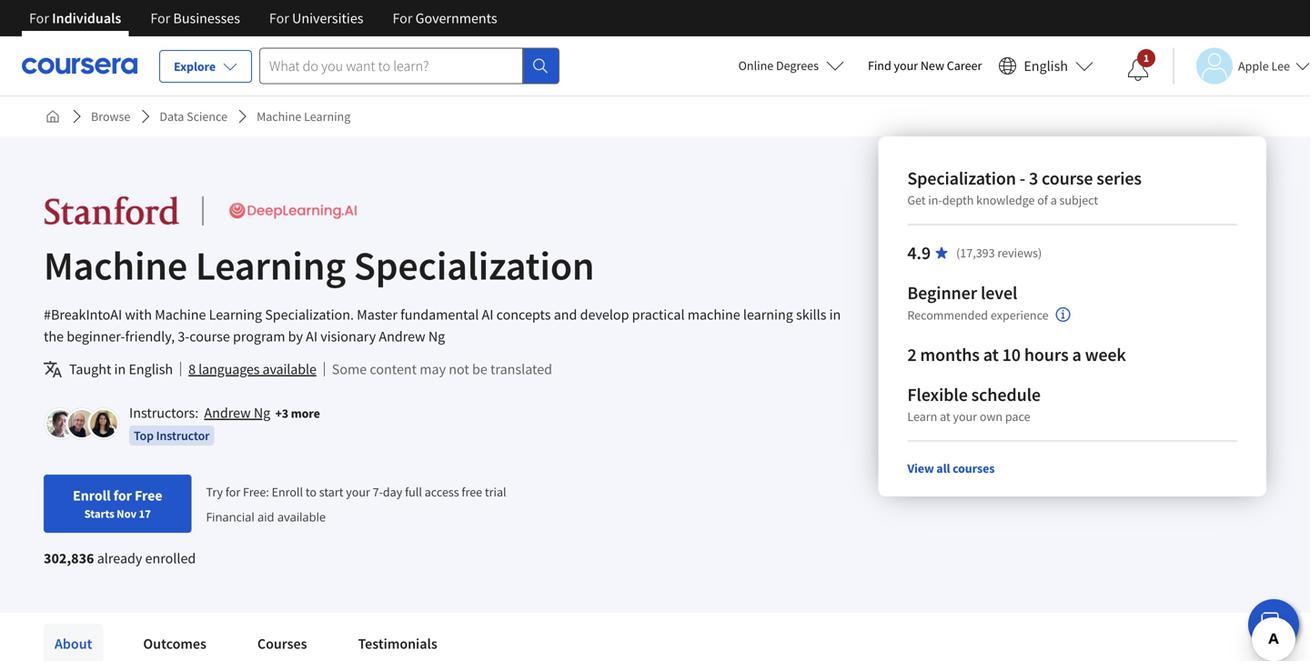 Task type: vqa. For each thing, say whether or not it's contained in the screenshot.
the Coursera
no



Task type: describe. For each thing, give the bounding box(es) containing it.
taught in english
[[69, 361, 173, 379]]

level
[[981, 282, 1018, 305]]

recommended experience
[[908, 307, 1049, 324]]

8 languages available button
[[189, 359, 317, 381]]

specialization inside specialization - 3 course series get in-depth knowledge of a subject
[[908, 167, 1017, 190]]

series
[[1097, 167, 1143, 190]]

all
[[937, 461, 951, 477]]

and
[[554, 306, 578, 324]]

17
[[139, 507, 151, 522]]

week
[[1086, 344, 1127, 366]]

banner navigation
[[15, 0, 512, 36]]

may
[[420, 361, 446, 379]]

for universities
[[269, 9, 364, 27]]

-
[[1020, 167, 1026, 190]]

translated
[[491, 361, 553, 379]]

lee
[[1272, 58, 1291, 74]]

already
[[97, 550, 142, 568]]

4.9
[[908, 242, 931, 264]]

free:
[[243, 484, 269, 501]]

try for free: enroll to start your 7-day full access free trial financial aid available
[[206, 484, 507, 526]]

get
[[908, 192, 926, 208]]

aid
[[258, 509, 274, 526]]

#breakintoai
[[44, 306, 122, 324]]

instructor
[[156, 428, 210, 444]]

more
[[291, 406, 320, 422]]

fundamental
[[401, 306, 479, 324]]

in-
[[929, 192, 943, 208]]

beginner
[[908, 282, 978, 305]]

explore button
[[159, 50, 252, 83]]

2 months at 10 hours a week
[[908, 344, 1127, 366]]

for for universities
[[269, 9, 289, 27]]

machine learning link
[[250, 100, 358, 133]]

learning for machine learning specialization
[[196, 240, 346, 291]]

knowledge
[[977, 192, 1036, 208]]

for governments
[[393, 9, 498, 27]]

ng inside instructors: andrew ng +3 more top instructor
[[254, 404, 271, 422]]

aarti bagul image
[[90, 411, 117, 438]]

view
[[908, 461, 935, 477]]

outcomes
[[143, 635, 207, 654]]

schedule
[[972, 384, 1041, 407]]

taught
[[69, 361, 111, 379]]

andrew ng link
[[204, 404, 271, 422]]

10
[[1003, 344, 1021, 366]]

recommended
[[908, 307, 989, 324]]

1 vertical spatial in
[[114, 361, 126, 379]]

beginner level
[[908, 282, 1018, 305]]

enroll for free starts nov 17
[[73, 487, 162, 522]]

for for governments
[[393, 9, 413, 27]]

available inside try for free: enroll to start your 7-day full access free trial financial aid available
[[278, 509, 326, 526]]

start
[[319, 484, 344, 501]]

governments
[[416, 9, 498, 27]]

explore
[[174, 58, 216, 75]]

for for businesses
[[151, 9, 170, 27]]

starts
[[84, 507, 114, 522]]

develop
[[580, 306, 630, 324]]

trial
[[485, 484, 507, 501]]

for for try
[[226, 484, 241, 501]]

1
[[1144, 51, 1150, 65]]

enroll inside try for free: enroll to start your 7-day full access free trial financial aid available
[[272, 484, 303, 501]]

1 horizontal spatial a
[[1073, 344, 1082, 366]]

0 horizontal spatial specialization
[[354, 240, 595, 291]]

master
[[357, 306, 398, 324]]

view all courses link
[[908, 461, 995, 477]]

geoff ladwig image
[[68, 411, 96, 438]]

pace
[[1006, 409, 1031, 425]]

science
[[187, 108, 228, 125]]

andrew inside instructors: andrew ng +3 more top instructor
[[204, 404, 251, 422]]

data science
[[160, 108, 228, 125]]

coursera image
[[22, 51, 137, 80]]

content
[[370, 361, 417, 379]]

to
[[306, 484, 317, 501]]

courses
[[258, 635, 307, 654]]

by
[[288, 328, 303, 346]]

andrew inside #breakintoai with machine learning specialization. master fundamental ai concepts and develop practical machine learning skills in the beginner-friendly, 3-course program by ai visionary andrew ng
[[379, 328, 426, 346]]

learning for machine learning
[[304, 108, 351, 125]]

outcomes link
[[132, 625, 217, 662]]

7-
[[373, 484, 383, 501]]

+3
[[275, 406, 289, 422]]

subject
[[1060, 192, 1099, 208]]

at inside flexible schedule learn at your own pace
[[941, 409, 951, 425]]

(17,393 reviews)
[[957, 245, 1043, 261]]

course inside specialization - 3 course series get in-depth knowledge of a subject
[[1042, 167, 1094, 190]]

find
[[868, 57, 892, 74]]

1 horizontal spatial at
[[984, 344, 999, 366]]

the
[[44, 328, 64, 346]]

for for individuals
[[29, 9, 49, 27]]

career
[[948, 57, 983, 74]]

top
[[134, 428, 154, 444]]

stanford university image
[[44, 195, 180, 228]]

of
[[1038, 192, 1049, 208]]

nov
[[117, 507, 137, 522]]

full
[[405, 484, 422, 501]]

machine for machine learning specialization
[[44, 240, 188, 291]]



Task type: locate. For each thing, give the bounding box(es) containing it.
0 horizontal spatial enroll
[[73, 487, 111, 505]]

online
[[739, 57, 774, 74]]

1 vertical spatial specialization
[[354, 240, 595, 291]]

flexible
[[908, 384, 968, 407]]

specialization - 3 course series get in-depth knowledge of a subject
[[908, 167, 1143, 208]]

practical
[[632, 306, 685, 324]]

specialization.
[[265, 306, 354, 324]]

free
[[462, 484, 483, 501]]

financial
[[206, 509, 255, 526]]

machine learning specialization
[[44, 240, 595, 291]]

at left 10
[[984, 344, 999, 366]]

2 horizontal spatial your
[[954, 409, 978, 425]]

1 vertical spatial ai
[[306, 328, 318, 346]]

find your new career
[[868, 57, 983, 74]]

What do you want to learn? text field
[[259, 48, 523, 84]]

for left individuals
[[29, 9, 49, 27]]

enroll inside enroll for free starts nov 17
[[73, 487, 111, 505]]

0 horizontal spatial ng
[[254, 404, 271, 422]]

find your new career link
[[859, 55, 992, 77]]

machine up 3-
[[155, 306, 206, 324]]

for left universities
[[269, 9, 289, 27]]

302,836 already enrolled
[[44, 550, 196, 568]]

data
[[160, 108, 184, 125]]

at right learn
[[941, 409, 951, 425]]

apple
[[1239, 58, 1270, 74]]

a
[[1051, 192, 1058, 208], [1073, 344, 1082, 366]]

reviews)
[[998, 245, 1043, 261]]

1 horizontal spatial enroll
[[272, 484, 303, 501]]

1 horizontal spatial for
[[226, 484, 241, 501]]

2 vertical spatial machine
[[155, 306, 206, 324]]

0 horizontal spatial for
[[113, 487, 132, 505]]

0 vertical spatial specialization
[[908, 167, 1017, 190]]

ng left '+3'
[[254, 404, 271, 422]]

businesses
[[173, 9, 240, 27]]

learn
[[908, 409, 938, 425]]

in right taught
[[114, 361, 126, 379]]

0 vertical spatial machine
[[257, 108, 302, 125]]

specialization up depth
[[908, 167, 1017, 190]]

available down by
[[263, 361, 317, 379]]

courses link
[[247, 625, 318, 662]]

for
[[29, 9, 49, 27], [151, 9, 170, 27], [269, 9, 289, 27], [393, 9, 413, 27]]

learning down what do you want to learn? text field
[[304, 108, 351, 125]]

for businesses
[[151, 9, 240, 27]]

0 vertical spatial your
[[895, 57, 919, 74]]

data science link
[[152, 100, 235, 133]]

1 vertical spatial english
[[129, 361, 173, 379]]

a right of
[[1051, 192, 1058, 208]]

4 for from the left
[[393, 9, 413, 27]]

try
[[206, 484, 223, 501]]

1 horizontal spatial andrew
[[379, 328, 426, 346]]

specialization up fundamental
[[354, 240, 595, 291]]

1 vertical spatial a
[[1073, 344, 1082, 366]]

course up 8
[[190, 328, 230, 346]]

0 horizontal spatial at
[[941, 409, 951, 425]]

for for enroll
[[113, 487, 132, 505]]

0 vertical spatial a
[[1051, 192, 1058, 208]]

learning inside #breakintoai with machine learning specialization. master fundamental ai concepts and develop practical machine learning skills in the beginner-friendly, 3-course program by ai visionary andrew ng
[[209, 306, 262, 324]]

skills
[[797, 306, 827, 324]]

available down to
[[278, 509, 326, 526]]

for
[[226, 484, 241, 501], [113, 487, 132, 505]]

english inside button
[[1025, 57, 1069, 75]]

(17,393
[[957, 245, 996, 261]]

2
[[908, 344, 917, 366]]

machine for machine learning
[[257, 108, 302, 125]]

1 vertical spatial andrew
[[204, 404, 251, 422]]

1 horizontal spatial specialization
[[908, 167, 1017, 190]]

1 vertical spatial machine
[[44, 240, 188, 291]]

in
[[830, 306, 842, 324], [114, 361, 126, 379]]

0 horizontal spatial your
[[346, 484, 370, 501]]

chat with us image
[[1260, 611, 1289, 640]]

testimonials
[[358, 635, 438, 654]]

with
[[125, 306, 152, 324]]

1 vertical spatial ng
[[254, 404, 271, 422]]

english right career
[[1025, 57, 1069, 75]]

program
[[233, 328, 285, 346]]

your right 'find'
[[895, 57, 919, 74]]

some content may not be translated
[[332, 361, 553, 379]]

apple lee button
[[1174, 48, 1311, 84]]

0 horizontal spatial a
[[1051, 192, 1058, 208]]

0 vertical spatial in
[[830, 306, 842, 324]]

new
[[921, 57, 945, 74]]

0 vertical spatial at
[[984, 344, 999, 366]]

ng
[[429, 328, 445, 346], [254, 404, 271, 422]]

8 languages available
[[189, 361, 317, 379]]

instructors: andrew ng +3 more top instructor
[[129, 404, 320, 444]]

information about difficulty level pre-requisites. image
[[1057, 308, 1071, 322]]

0 vertical spatial available
[[263, 361, 317, 379]]

2 for from the left
[[151, 9, 170, 27]]

andrew ng image
[[46, 411, 74, 438]]

0 horizontal spatial in
[[114, 361, 126, 379]]

languages
[[199, 361, 260, 379]]

0 vertical spatial english
[[1025, 57, 1069, 75]]

about link
[[44, 625, 103, 662]]

1 vertical spatial learning
[[196, 240, 346, 291]]

flexible schedule learn at your own pace
[[908, 384, 1041, 425]]

not
[[449, 361, 470, 379]]

for inside try for free: enroll to start your 7-day full access free trial financial aid available
[[226, 484, 241, 501]]

at
[[984, 344, 999, 366], [941, 409, 951, 425]]

0 horizontal spatial ai
[[306, 328, 318, 346]]

ng inside #breakintoai with machine learning specialization. master fundamental ai concepts and develop practical machine learning skills in the beginner-friendly, 3-course program by ai visionary andrew ng
[[429, 328, 445, 346]]

None search field
[[259, 48, 560, 84]]

1 horizontal spatial your
[[895, 57, 919, 74]]

machine inside machine learning link
[[257, 108, 302, 125]]

andrew down the master on the top
[[379, 328, 426, 346]]

#breakintoai with machine learning specialization. master fundamental ai concepts and develop practical machine learning skills in the beginner-friendly, 3-course program by ai visionary andrew ng
[[44, 306, 842, 346]]

in inside #breakintoai with machine learning specialization. master fundamental ai concepts and develop practical machine learning skills in the beginner-friendly, 3-course program by ai visionary andrew ng
[[830, 306, 842, 324]]

3 for from the left
[[269, 9, 289, 27]]

0 vertical spatial course
[[1042, 167, 1094, 190]]

for individuals
[[29, 9, 121, 27]]

machine right the science
[[257, 108, 302, 125]]

available inside button
[[263, 361, 317, 379]]

2 vertical spatial learning
[[209, 306, 262, 324]]

1 horizontal spatial english
[[1025, 57, 1069, 75]]

universities
[[292, 9, 364, 27]]

1 vertical spatial course
[[190, 328, 230, 346]]

machine learning
[[257, 108, 351, 125]]

degrees
[[777, 57, 819, 74]]

concepts
[[497, 306, 551, 324]]

online degrees button
[[724, 46, 859, 86]]

access
[[425, 484, 459, 501]]

0 horizontal spatial andrew
[[204, 404, 251, 422]]

0 vertical spatial andrew
[[379, 328, 426, 346]]

browse
[[91, 108, 131, 125]]

your inside try for free: enroll to start your 7-day full access free trial financial aid available
[[346, 484, 370, 501]]

1 horizontal spatial course
[[1042, 167, 1094, 190]]

hours
[[1025, 344, 1069, 366]]

1 horizontal spatial in
[[830, 306, 842, 324]]

0 vertical spatial ai
[[482, 306, 494, 324]]

ai
[[482, 306, 494, 324], [306, 328, 318, 346]]

be
[[473, 361, 488, 379]]

for up nov
[[113, 487, 132, 505]]

learning down deeplearning.ai image
[[196, 240, 346, 291]]

1 horizontal spatial ai
[[482, 306, 494, 324]]

machine up with at the top of page
[[44, 240, 188, 291]]

home image
[[46, 109, 60, 124]]

financial aid available button
[[206, 509, 326, 526]]

specialization
[[908, 167, 1017, 190], [354, 240, 595, 291]]

1 vertical spatial at
[[941, 409, 951, 425]]

for right try
[[226, 484, 241, 501]]

experience
[[991, 307, 1049, 324]]

for inside enroll for free starts nov 17
[[113, 487, 132, 505]]

1 for from the left
[[29, 9, 49, 27]]

english down friendly,
[[129, 361, 173, 379]]

in right skills
[[830, 306, 842, 324]]

enroll up starts
[[73, 487, 111, 505]]

learning up program
[[209, 306, 262, 324]]

+3 more button
[[275, 405, 320, 423]]

andrew down languages
[[204, 404, 251, 422]]

ng down fundamental
[[429, 328, 445, 346]]

own
[[980, 409, 1003, 425]]

0 horizontal spatial english
[[129, 361, 173, 379]]

months
[[921, 344, 980, 366]]

your left the 7-
[[346, 484, 370, 501]]

0 vertical spatial learning
[[304, 108, 351, 125]]

a inside specialization - 3 course series get in-depth knowledge of a subject
[[1051, 192, 1058, 208]]

course inside #breakintoai with machine learning specialization. master fundamental ai concepts and develop practical machine learning skills in the beginner-friendly, 3-course program by ai visionary andrew ng
[[190, 328, 230, 346]]

course up 'subject'
[[1042, 167, 1094, 190]]

show notifications image
[[1128, 59, 1150, 81]]

your left own
[[954, 409, 978, 425]]

1 horizontal spatial ng
[[429, 328, 445, 346]]

deeplearning.ai image
[[226, 195, 362, 228]]

1 vertical spatial available
[[278, 509, 326, 526]]

enroll left to
[[272, 484, 303, 501]]

online degrees
[[739, 57, 819, 74]]

individuals
[[52, 9, 121, 27]]

3
[[1030, 167, 1039, 190]]

3-
[[178, 328, 190, 346]]

2 vertical spatial your
[[346, 484, 370, 501]]

a left week
[[1073, 344, 1082, 366]]

your inside flexible schedule learn at your own pace
[[954, 409, 978, 425]]

friendly,
[[125, 328, 175, 346]]

english
[[1025, 57, 1069, 75], [129, 361, 173, 379]]

apple lee
[[1239, 58, 1291, 74]]

0 horizontal spatial course
[[190, 328, 230, 346]]

machine inside #breakintoai with machine learning specialization. master fundamental ai concepts and develop practical machine learning skills in the beginner-friendly, 3-course program by ai visionary andrew ng
[[155, 306, 206, 324]]

ai left concepts
[[482, 306, 494, 324]]

for left businesses
[[151, 9, 170, 27]]

machine
[[257, 108, 302, 125], [44, 240, 188, 291], [155, 306, 206, 324]]

1 vertical spatial your
[[954, 409, 978, 425]]

visionary
[[321, 328, 376, 346]]

enrolled
[[145, 550, 196, 568]]

ai right by
[[306, 328, 318, 346]]

0 vertical spatial ng
[[429, 328, 445, 346]]

for up what do you want to learn? text field
[[393, 9, 413, 27]]



